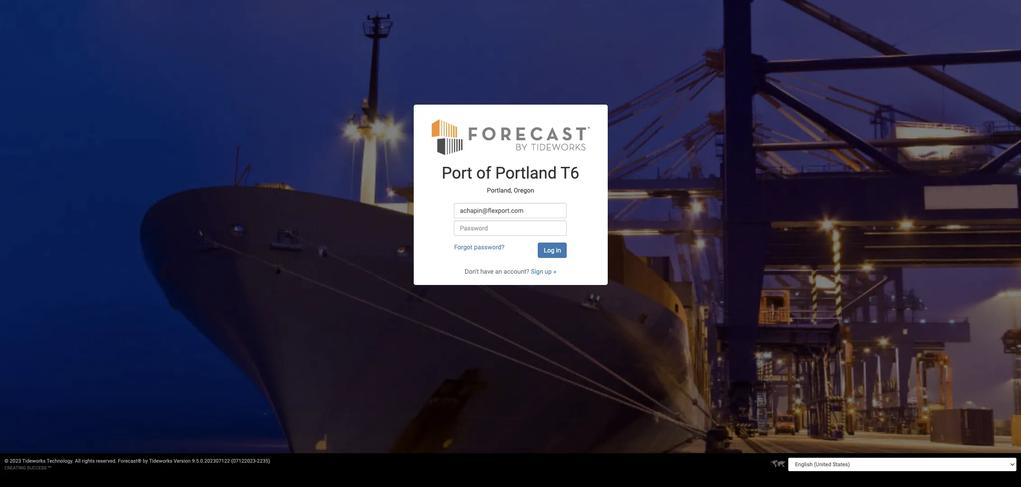 Task type: locate. For each thing, give the bounding box(es) containing it.
Password password field
[[454, 221, 567, 236]]

oregon
[[514, 187, 534, 194]]

tideworks up success
[[22, 459, 46, 464]]

tideworks
[[22, 459, 46, 464], [149, 459, 172, 464]]

sign
[[531, 268, 543, 275]]

forecast® by tideworks image
[[432, 118, 590, 156]]

port of portland t6 portland, oregon
[[442, 164, 580, 194]]

℠
[[48, 466, 51, 471]]

2 tideworks from the left
[[149, 459, 172, 464]]

forgot password? log in
[[454, 244, 561, 254]]

don't have an account? sign up »
[[465, 268, 557, 275]]

9.5.0.202307122
[[192, 459, 230, 464]]

version
[[174, 459, 191, 464]]

1 horizontal spatial tideworks
[[149, 459, 172, 464]]

© 2023 tideworks technology. all rights reserved. forecast® by tideworks version 9.5.0.202307122 (07122023-2235) creating success ℠
[[5, 459, 270, 471]]

forgot
[[454, 244, 473, 251]]

reserved.
[[96, 459, 117, 464]]

»
[[554, 268, 557, 275]]

portland,
[[487, 187, 512, 194]]

all
[[75, 459, 81, 464]]

tideworks right the by
[[149, 459, 172, 464]]

sign up » link
[[531, 268, 557, 275]]

technology.
[[47, 459, 74, 464]]

port
[[442, 164, 473, 183]]

Email or username text field
[[454, 203, 567, 218]]

0 horizontal spatial tideworks
[[22, 459, 46, 464]]

success
[[27, 466, 47, 471]]

have
[[481, 268, 494, 275]]



Task type: vqa. For each thing, say whether or not it's contained in the screenshot.
Oregon
yes



Task type: describe. For each thing, give the bounding box(es) containing it.
forecast®
[[118, 459, 142, 464]]

in
[[556, 247, 561, 254]]

log
[[544, 247, 555, 254]]

(07122023-
[[231, 459, 257, 464]]

up
[[545, 268, 552, 275]]

forgot password? link
[[454, 244, 505, 251]]

1 tideworks from the left
[[22, 459, 46, 464]]

password?
[[474, 244, 505, 251]]

by
[[143, 459, 148, 464]]

t6
[[561, 164, 580, 183]]

2235)
[[257, 459, 270, 464]]

don't
[[465, 268, 479, 275]]

portland
[[496, 164, 557, 183]]

an
[[495, 268, 502, 275]]

creating
[[5, 466, 26, 471]]

account?
[[504, 268, 530, 275]]

rights
[[82, 459, 95, 464]]

log in button
[[538, 243, 567, 258]]

of
[[477, 164, 491, 183]]

2023
[[10, 459, 21, 464]]

©
[[5, 459, 8, 464]]



